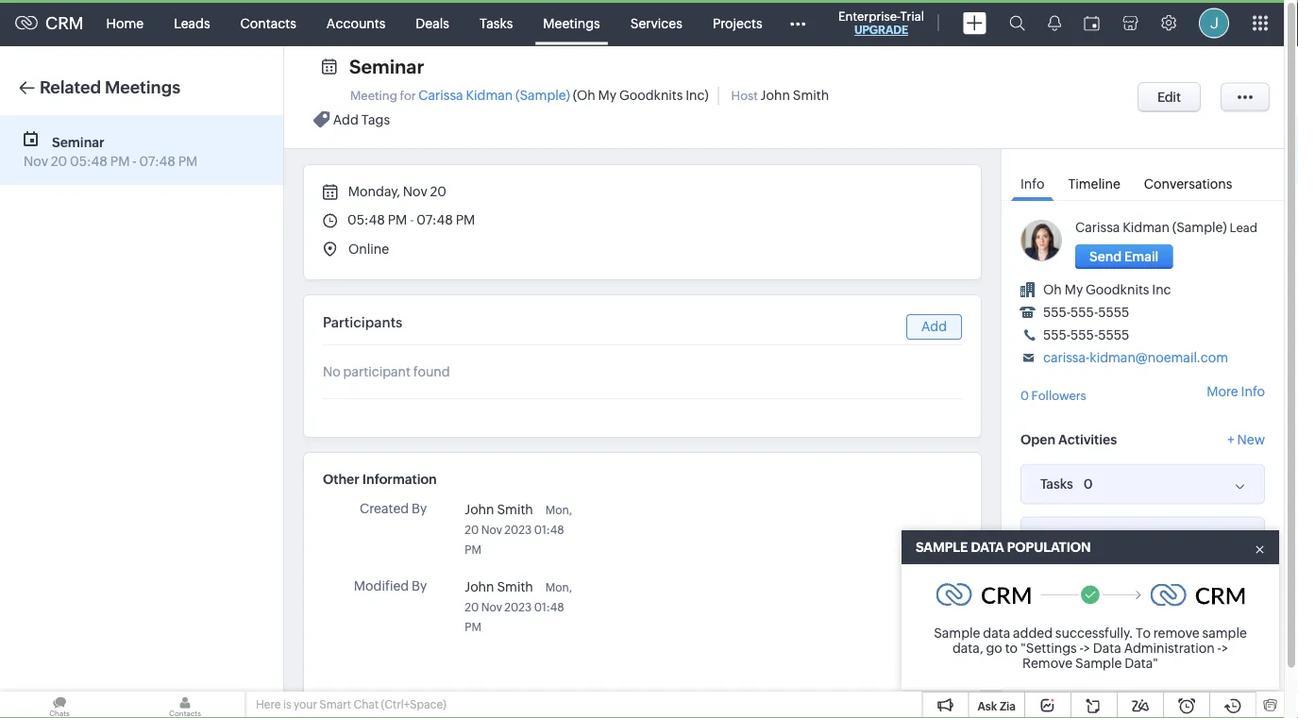 Task type: describe. For each thing, give the bounding box(es) containing it.
Other Modules field
[[778, 8, 818, 38]]

participants
[[323, 314, 403, 331]]

more info link
[[1207, 384, 1265, 399]]

projects
[[713, 16, 763, 31]]

accounts link
[[311, 0, 401, 46]]

sample for sample data population
[[916, 540, 968, 555]]

created
[[360, 501, 409, 517]]

data
[[983, 626, 1011, 641]]

- down the monday, nov 20
[[410, 212, 414, 228]]

mon, 20 nov 2023 01:48 pm for modified by
[[465, 581, 572, 634]]

smart
[[320, 699, 351, 712]]

no
[[323, 365, 341, 380]]

carissa-
[[1044, 350, 1090, 365]]

conversations
[[1144, 177, 1233, 192]]

found
[[413, 365, 450, 380]]

meeting for carissa kidman (sample) (oh my goodknits inc)
[[350, 88, 709, 103]]

more
[[1207, 384, 1239, 399]]

1 555-555-5555 from the top
[[1044, 305, 1130, 320]]

new
[[1238, 432, 1265, 447]]

0 for 0
[[1084, 477, 1093, 492]]

2 vertical spatial meetings
[[1041, 530, 1099, 545]]

online
[[348, 242, 389, 257]]

1 horizontal spatial carissa
[[1076, 220, 1120, 235]]

contacts
[[240, 16, 296, 31]]

calendar image
[[1084, 16, 1100, 31]]

0 vertical spatial carissa
[[419, 88, 463, 103]]

related
[[40, 78, 101, 97]]

profile image
[[1199, 8, 1230, 38]]

1 horizontal spatial tasks
[[1041, 477, 1074, 492]]

(ctrl+space)
[[381, 699, 446, 712]]

chats image
[[0, 692, 119, 719]]

conversations link
[[1135, 163, 1242, 200]]

1 > from the left
[[1084, 641, 1091, 656]]

activities
[[1059, 432, 1117, 447]]

contacts image
[[126, 692, 245, 719]]

open
[[1021, 432, 1056, 447]]

0 horizontal spatial meetings
[[105, 78, 180, 97]]

1
[[1109, 530, 1115, 545]]

0 for 0 followers
[[1021, 389, 1029, 403]]

zia
[[1000, 700, 1016, 713]]

(oh
[[573, 88, 596, 103]]

meetings link
[[528, 0, 615, 46]]

05:48 pm - 07:48 pm
[[348, 212, 475, 228]]

inc)
[[686, 88, 709, 103]]

smith for modified by
[[497, 579, 533, 594]]

0 horizontal spatial (sample)
[[516, 88, 570, 103]]

1 vertical spatial (sample)
[[1173, 220, 1227, 235]]

2023 for created by
[[505, 524, 532, 536]]

deals link
[[401, 0, 465, 46]]

"settings
[[1021, 641, 1077, 656]]

other
[[323, 472, 360, 487]]

1 vertical spatial my
[[1065, 282, 1083, 297]]

by for created by
[[412, 501, 427, 517]]

home
[[106, 16, 144, 31]]

2 555-555-5555 from the top
[[1044, 328, 1130, 343]]

created by
[[360, 501, 427, 517]]

01:48 for created by
[[534, 524, 564, 536]]

information
[[362, 472, 437, 487]]

contacts link
[[225, 0, 311, 46]]

trial
[[901, 9, 925, 23]]

administration
[[1124, 641, 1215, 656]]

more info
[[1207, 384, 1265, 399]]

john smith for created by
[[465, 502, 533, 517]]

monday, nov 20
[[346, 184, 447, 199]]

ask
[[978, 700, 998, 713]]

seminar nov 20 05:48 pm - 07:48 pm
[[24, 135, 198, 169]]

timeline link
[[1059, 163, 1130, 200]]

oh
[[1044, 282, 1062, 297]]

0 vertical spatial john
[[761, 88, 790, 103]]

2 vertical spatial sample
[[1076, 656, 1122, 671]]

sample for sample data added successfully. to remove sample data, go to "settings -> data administration -> remove sample data"
[[934, 626, 981, 641]]

leads
[[174, 16, 210, 31]]

open activities
[[1021, 432, 1117, 447]]

host
[[731, 89, 758, 103]]

followers
[[1032, 389, 1087, 403]]

to
[[1005, 641, 1018, 656]]

john for modified by
[[465, 579, 494, 594]]

nov inside 'seminar nov 20 05:48 pm - 07:48 pm'
[[24, 154, 48, 169]]

to
[[1136, 626, 1151, 641]]

remove
[[1154, 626, 1200, 641]]

data,
[[953, 641, 984, 656]]

no participant found
[[323, 365, 450, 380]]

oh my goodknits inc
[[1044, 282, 1172, 297]]

0 followers
[[1021, 389, 1087, 403]]

tags
[[361, 112, 390, 127]]

home link
[[91, 0, 159, 46]]

crm image
[[1151, 584, 1245, 607]]

data inside sample data added successfully. to remove sample data, go to "settings -> data administration -> remove sample data"
[[1093, 641, 1122, 656]]

mon, for modified by
[[546, 581, 572, 594]]

here is your smart chat (ctrl+space)
[[256, 699, 446, 712]]

participant
[[343, 365, 411, 380]]

accounts
[[327, 16, 386, 31]]

meeting
[[350, 89, 398, 103]]

modified by
[[354, 579, 427, 594]]

- right remove
[[1218, 641, 1222, 656]]

info inside "link"
[[1021, 177, 1045, 192]]

carissa-kidman@noemail.com
[[1044, 350, 1229, 365]]

tasks link
[[465, 0, 528, 46]]

20 inside 'seminar nov 20 05:48 pm - 07:48 pm'
[[51, 154, 67, 169]]

chat
[[354, 699, 379, 712]]

population
[[1007, 540, 1091, 555]]

services link
[[615, 0, 698, 46]]

07:48 inside 'seminar nov 20 05:48 pm - 07:48 pm'
[[139, 154, 176, 169]]

go
[[986, 641, 1003, 656]]



Task type: vqa. For each thing, say whether or not it's contained in the screenshot.
Nov within the seminar nov 20 05:48 pm - 07:48 pm
yes



Task type: locate. For each thing, give the bounding box(es) containing it.
seminar for seminar nov 20 05:48 pm - 07:48 pm
[[52, 135, 104, 150]]

1 vertical spatial john smith
[[465, 579, 533, 594]]

john right modified by
[[465, 579, 494, 594]]

tasks right deals link
[[480, 16, 513, 31]]

5555
[[1099, 305, 1130, 320], [1099, 328, 1130, 343]]

my right (oh
[[598, 88, 617, 103]]

0 vertical spatial smith
[[793, 88, 829, 103]]

1 horizontal spatial kidman
[[1123, 220, 1170, 235]]

0 horizontal spatial data
[[971, 540, 1004, 555]]

projects link
[[698, 0, 778, 46]]

1 vertical spatial data
[[1093, 641, 1122, 656]]

1 horizontal spatial >
[[1222, 641, 1229, 656]]

0 vertical spatial carissa kidman (sample) link
[[419, 88, 570, 103]]

remove
[[1023, 656, 1073, 671]]

0 horizontal spatial 05:48
[[70, 154, 108, 169]]

search image
[[1010, 15, 1026, 31]]

add link
[[907, 314, 962, 340]]

0 vertical spatial goodknits
[[619, 88, 683, 103]]

1 mon, 20 nov 2023 01:48 pm from the top
[[465, 504, 572, 556]]

1 vertical spatial by
[[412, 579, 427, 594]]

0 vertical spatial 05:48
[[70, 154, 108, 169]]

- right "settings
[[1080, 641, 1084, 656]]

1 horizontal spatial 0
[[1084, 477, 1093, 492]]

1 vertical spatial mon,
[[546, 581, 572, 594]]

0 vertical spatial 555-555-5555
[[1044, 305, 1130, 320]]

05:48 inside 'seminar nov 20 05:48 pm - 07:48 pm'
[[70, 154, 108, 169]]

nov
[[24, 154, 48, 169], [403, 184, 428, 199], [481, 524, 502, 536], [481, 601, 502, 614]]

1 horizontal spatial info
[[1241, 384, 1265, 399]]

1 vertical spatial john
[[465, 502, 494, 517]]

1 vertical spatial goodknits
[[1086, 282, 1150, 297]]

john right host
[[761, 88, 790, 103]]

0 horizontal spatial goodknits
[[619, 88, 683, 103]]

1 vertical spatial 01:48
[[534, 601, 564, 614]]

meetings up (oh
[[543, 16, 600, 31]]

2 vertical spatial smith
[[497, 579, 533, 594]]

0 horizontal spatial my
[[598, 88, 617, 103]]

carissa kidman (sample) link
[[419, 88, 570, 103], [1076, 220, 1227, 235]]

2 mon, from the top
[[546, 581, 572, 594]]

0 vertical spatial mon,
[[546, 504, 572, 517]]

enterprise-trial upgrade
[[839, 9, 925, 36]]

+ new
[[1228, 432, 1265, 447]]

0 horizontal spatial 0
[[1021, 389, 1029, 403]]

kidman down conversations
[[1123, 220, 1170, 235]]

carissa-kidman@noemail.com link
[[1044, 350, 1229, 365]]

added
[[1013, 626, 1053, 641]]

1 vertical spatial 5555
[[1099, 328, 1130, 343]]

related meetings
[[40, 78, 180, 97]]

my right oh
[[1065, 282, 1083, 297]]

inc
[[1152, 282, 1172, 297]]

for
[[400, 89, 416, 103]]

1 01:48 from the top
[[534, 524, 564, 536]]

+
[[1228, 432, 1235, 447]]

by right the created
[[412, 501, 427, 517]]

1 by from the top
[[412, 501, 427, 517]]

sample data population
[[916, 540, 1091, 555]]

profile element
[[1188, 0, 1241, 46]]

data left data"
[[1093, 641, 1122, 656]]

1 vertical spatial info
[[1241, 384, 1265, 399]]

timeline
[[1068, 177, 1121, 192]]

goodknits
[[619, 88, 683, 103], [1086, 282, 1150, 297]]

07:48 down the monday, nov 20
[[417, 212, 453, 228]]

monday,
[[348, 184, 400, 199]]

successfully.
[[1056, 626, 1134, 641]]

0 vertical spatial tasks
[[480, 16, 513, 31]]

create menu element
[[952, 0, 998, 46]]

07:48
[[139, 154, 176, 169], [417, 212, 453, 228]]

carissa kidman (sample) lead
[[1076, 220, 1258, 235]]

services
[[631, 16, 683, 31]]

0 left followers at the right bottom
[[1021, 389, 1029, 403]]

by
[[412, 501, 427, 517], [412, 579, 427, 594]]

1 vertical spatial mon, 20 nov 2023 01:48 pm
[[465, 581, 572, 634]]

> right "settings
[[1084, 641, 1091, 656]]

meetings
[[543, 16, 600, 31], [105, 78, 180, 97], [1041, 530, 1099, 545]]

1 vertical spatial meetings
[[105, 78, 180, 97]]

pm
[[110, 154, 130, 169], [178, 154, 198, 169], [388, 212, 407, 228], [456, 212, 475, 228], [465, 543, 482, 556], [465, 621, 482, 634]]

1 horizontal spatial goodknits
[[1086, 282, 1150, 297]]

signals element
[[1037, 0, 1073, 46]]

john right created by
[[465, 502, 494, 517]]

info right the 'more'
[[1241, 384, 1265, 399]]

1 vertical spatial smith
[[497, 502, 533, 517]]

1 vertical spatial 555-555-5555
[[1044, 328, 1130, 343]]

0 vertical spatial 0
[[1021, 389, 1029, 403]]

here
[[256, 699, 281, 712]]

mon, for created by
[[546, 504, 572, 517]]

05:48 down related
[[70, 154, 108, 169]]

seminar inside 'seminar nov 20 05:48 pm - 07:48 pm'
[[52, 135, 104, 150]]

0 vertical spatial 07:48
[[139, 154, 176, 169]]

0 horizontal spatial info
[[1021, 177, 1045, 192]]

by for modified by
[[412, 579, 427, 594]]

1 john smith from the top
[[465, 502, 533, 517]]

seminar for seminar
[[349, 56, 424, 77]]

(sample) left (oh
[[516, 88, 570, 103]]

2 5555 from the top
[[1099, 328, 1130, 343]]

0 vertical spatial john smith
[[465, 502, 533, 517]]

0 vertical spatial add
[[333, 112, 359, 127]]

2 by from the top
[[412, 579, 427, 594]]

smith
[[793, 88, 829, 103], [497, 502, 533, 517], [497, 579, 533, 594]]

0 horizontal spatial >
[[1084, 641, 1091, 656]]

(sample)
[[516, 88, 570, 103], [1173, 220, 1227, 235]]

1 horizontal spatial data
[[1093, 641, 1122, 656]]

1 horizontal spatial carissa kidman (sample) link
[[1076, 220, 1227, 235]]

add
[[333, 112, 359, 127], [922, 319, 947, 334]]

info left timeline
[[1021, 177, 1045, 192]]

meetings down home
[[105, 78, 180, 97]]

-
[[132, 154, 137, 169], [410, 212, 414, 228], [1080, 641, 1084, 656], [1218, 641, 1222, 656]]

0 vertical spatial meetings
[[543, 16, 600, 31]]

kidman down the tasks link
[[466, 88, 513, 103]]

0 vertical spatial data
[[971, 540, 1004, 555]]

mon,
[[546, 504, 572, 517], [546, 581, 572, 594]]

2 john smith from the top
[[465, 579, 533, 594]]

0 down the activities
[[1084, 477, 1093, 492]]

1 2023 from the top
[[505, 524, 532, 536]]

lead
[[1230, 221, 1258, 235]]

1 mon, from the top
[[546, 504, 572, 517]]

> right remove
[[1222, 641, 1229, 656]]

1 horizontal spatial my
[[1065, 282, 1083, 297]]

1 horizontal spatial add
[[922, 319, 947, 334]]

sample
[[1203, 626, 1247, 641]]

2 vertical spatial john
[[465, 579, 494, 594]]

meetings left 1
[[1041, 530, 1099, 545]]

goodknits left inc)
[[619, 88, 683, 103]]

create menu image
[[963, 12, 987, 34]]

by right modified
[[412, 579, 427, 594]]

smith for created by
[[497, 502, 533, 517]]

1 horizontal spatial seminar
[[349, 56, 424, 77]]

1 vertical spatial seminar
[[52, 135, 104, 150]]

1 vertical spatial 05:48
[[348, 212, 385, 228]]

0 vertical spatial (sample)
[[516, 88, 570, 103]]

is
[[283, 699, 291, 712]]

seminar
[[349, 56, 424, 77], [52, 135, 104, 150]]

01:48 for modified by
[[534, 601, 564, 614]]

5555 up carissa-kidman@noemail.com
[[1099, 328, 1130, 343]]

0 horizontal spatial seminar
[[52, 135, 104, 150]]

1 vertical spatial sample
[[934, 626, 981, 641]]

upgrade
[[855, 24, 909, 36]]

2 01:48 from the top
[[534, 601, 564, 614]]

search element
[[998, 0, 1037, 46]]

0 horizontal spatial 07:48
[[139, 154, 176, 169]]

0 vertical spatial 01:48
[[534, 524, 564, 536]]

enterprise-
[[839, 9, 901, 23]]

kidman@noemail.com
[[1090, 350, 1229, 365]]

add for add
[[922, 319, 947, 334]]

0 horizontal spatial carissa
[[419, 88, 463, 103]]

2 > from the left
[[1222, 641, 1229, 656]]

5555 down oh my goodknits inc
[[1099, 305, 1130, 320]]

2 2023 from the top
[[505, 601, 532, 614]]

sample data added successfully. to remove sample data, go to "settings -> data administration -> remove sample data"
[[934, 626, 1247, 671]]

add for add tags
[[333, 112, 359, 127]]

0 vertical spatial 5555
[[1099, 305, 1130, 320]]

0 horizontal spatial carissa kidman (sample) link
[[419, 88, 570, 103]]

0 horizontal spatial tasks
[[480, 16, 513, 31]]

data"
[[1125, 656, 1159, 671]]

2023 for modified by
[[505, 601, 532, 614]]

- down related meetings
[[132, 154, 137, 169]]

1 vertical spatial carissa
[[1076, 220, 1120, 235]]

555-555-5555 up carissa-
[[1044, 328, 1130, 343]]

0 vertical spatial sample
[[916, 540, 968, 555]]

1 horizontal spatial (sample)
[[1173, 220, 1227, 235]]

0 vertical spatial by
[[412, 501, 427, 517]]

0 vertical spatial my
[[598, 88, 617, 103]]

data left population
[[971, 540, 1004, 555]]

goodknits left inc
[[1086, 282, 1150, 297]]

info link
[[1011, 163, 1054, 201]]

other information
[[323, 472, 437, 487]]

john
[[761, 88, 790, 103], [465, 502, 494, 517], [465, 579, 494, 594]]

crm
[[45, 13, 84, 33]]

555-
[[1044, 305, 1071, 320], [1071, 305, 1099, 320], [1044, 328, 1071, 343], [1071, 328, 1099, 343]]

>
[[1084, 641, 1091, 656], [1222, 641, 1229, 656]]

data
[[971, 540, 1004, 555], [1093, 641, 1122, 656]]

1 horizontal spatial 07:48
[[417, 212, 453, 228]]

carissa down timeline
[[1076, 220, 1120, 235]]

deals
[[416, 16, 449, 31]]

seminar up "meeting"
[[349, 56, 424, 77]]

0 horizontal spatial add
[[333, 112, 359, 127]]

1 horizontal spatial meetings
[[543, 16, 600, 31]]

leads link
[[159, 0, 225, 46]]

2 horizontal spatial meetings
[[1041, 530, 1099, 545]]

john for created by
[[465, 502, 494, 517]]

0 vertical spatial kidman
[[466, 88, 513, 103]]

None button
[[1138, 82, 1201, 112], [1076, 245, 1173, 269], [1138, 82, 1201, 112], [1076, 245, 1173, 269]]

1 vertical spatial tasks
[[1041, 477, 1074, 492]]

ask zia
[[978, 700, 1016, 713]]

0
[[1021, 389, 1029, 403], [1084, 477, 1093, 492]]

0 vertical spatial 2023
[[505, 524, 532, 536]]

carissa kidman (sample) link down conversations
[[1076, 220, 1227, 235]]

my
[[598, 88, 617, 103], [1065, 282, 1083, 297]]

tasks
[[480, 16, 513, 31], [1041, 477, 1074, 492]]

carissa right 'for'
[[419, 88, 463, 103]]

1 vertical spatial 2023
[[505, 601, 532, 614]]

1 vertical spatial 0
[[1084, 477, 1093, 492]]

0 horizontal spatial kidman
[[466, 88, 513, 103]]

0 vertical spatial info
[[1021, 177, 1045, 192]]

seminar down related
[[52, 135, 104, 150]]

(sample) left "lead"
[[1173, 220, 1227, 235]]

07:48 down related meetings
[[139, 154, 176, 169]]

0 vertical spatial seminar
[[349, 56, 424, 77]]

1 vertical spatial 07:48
[[417, 212, 453, 228]]

2 mon, 20 nov 2023 01:48 pm from the top
[[465, 581, 572, 634]]

signals image
[[1048, 15, 1061, 31]]

20
[[51, 154, 67, 169], [430, 184, 447, 199], [465, 524, 479, 536], [465, 601, 479, 614]]

0 vertical spatial mon, 20 nov 2023 01:48 pm
[[465, 504, 572, 556]]

1 vertical spatial kidman
[[1123, 220, 1170, 235]]

mon, 20 nov 2023 01:48 pm for created by
[[465, 504, 572, 556]]

your
[[294, 699, 317, 712]]

john smith for modified by
[[465, 579, 533, 594]]

info
[[1021, 177, 1045, 192], [1241, 384, 1265, 399]]

1 5555 from the top
[[1099, 305, 1130, 320]]

555-555-5555
[[1044, 305, 1130, 320], [1044, 328, 1130, 343]]

host john smith
[[731, 88, 829, 103]]

1 horizontal spatial 05:48
[[348, 212, 385, 228]]

modified
[[354, 579, 409, 594]]

carissa kidman (sample) link down the tasks link
[[419, 88, 570, 103]]

05:48 up the "online"
[[348, 212, 385, 228]]

1 vertical spatial carissa kidman (sample) link
[[1076, 220, 1227, 235]]

crm link
[[15, 13, 84, 33]]

kidman
[[466, 88, 513, 103], [1123, 220, 1170, 235]]

1 vertical spatial add
[[922, 319, 947, 334]]

555-555-5555 down oh my goodknits inc
[[1044, 305, 1130, 320]]

- inside 'seminar nov 20 05:48 pm - 07:48 pm'
[[132, 154, 137, 169]]

tasks down open activities
[[1041, 477, 1074, 492]]



